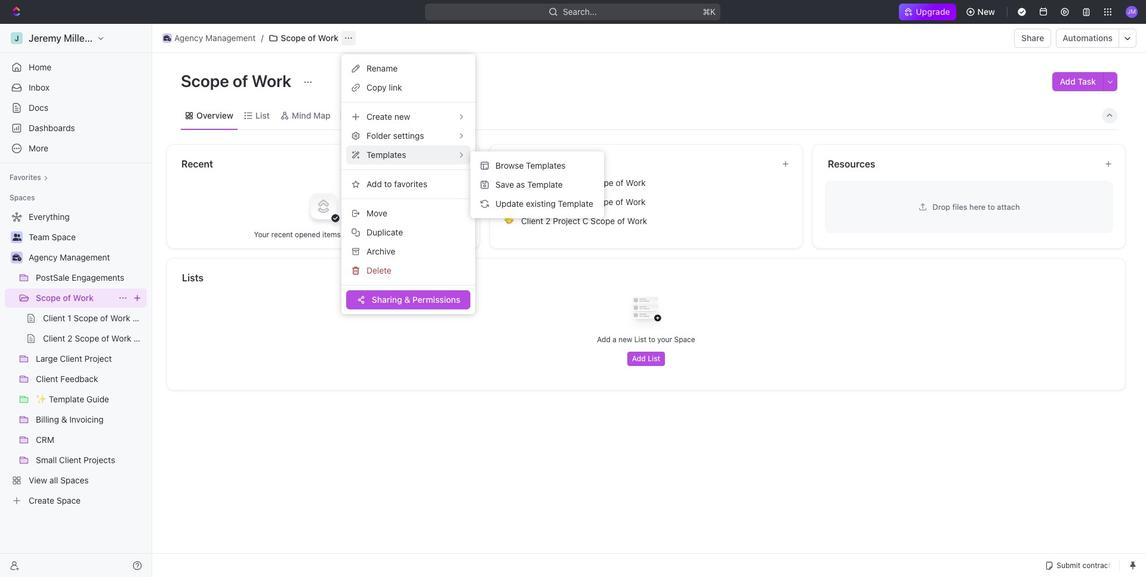 Task type: describe. For each thing, give the bounding box(es) containing it.
templates inside dropdown button
[[367, 150, 406, 160]]

add a new list to your space
[[597, 336, 695, 345]]

files
[[953, 202, 968, 212]]

0 vertical spatial list
[[255, 110, 270, 120]]

business time image inside tree
[[12, 254, 21, 262]]

overview
[[196, 110, 233, 120]]

move
[[367, 208, 387, 219]]

copy link
[[367, 82, 402, 93]]

attach
[[997, 202, 1020, 212]]

rename link
[[346, 59, 470, 78]]

space
[[674, 336, 695, 345]]

add task
[[1060, 76, 1096, 87]]

1 horizontal spatial docs
[[505, 159, 527, 170]]

add to favorites
[[367, 179, 427, 189]]

favorites
[[10, 173, 41, 182]]

client 2 project c scope of work
[[521, 216, 647, 226]]

b
[[581, 197, 587, 207]]

scope inside tree
[[36, 293, 61, 303]]

⌘k
[[703, 7, 716, 17]]

favorites
[[394, 179, 427, 189]]

dashboards link
[[5, 119, 147, 138]]

0 vertical spatial scope of work link
[[266, 31, 342, 45]]

mind map link
[[289, 107, 331, 124]]

favorites button
[[5, 171, 53, 185]]

update existing template link
[[475, 195, 599, 214]]

browse
[[496, 161, 524, 171]]

existing
[[526, 199, 556, 209]]

sharing & permissions link
[[346, 291, 470, 310]]

save as template link
[[475, 176, 599, 195]]

map
[[314, 110, 331, 120]]

0 vertical spatial scope of work
[[281, 33, 339, 43]]

agency inside sidebar navigation
[[29, 253, 57, 263]]

your recent opened items will show here.
[[254, 230, 393, 239]]

upgrade
[[916, 7, 950, 17]]

home
[[29, 62, 51, 72]]

task
[[1078, 76, 1096, 87]]

1 vertical spatial list
[[634, 336, 647, 345]]

templates button
[[346, 146, 470, 165]]

business time image inside agency management link
[[163, 35, 171, 41]]

save as template
[[496, 180, 563, 190]]

scope of work link inside tree
[[36, 289, 113, 308]]

dashboards
[[29, 123, 75, 133]]

will
[[343, 230, 354, 239]]

add task button
[[1053, 72, 1103, 91]]

agency management inside tree
[[29, 253, 110, 263]]

new
[[619, 336, 632, 345]]

0 vertical spatial agency management link
[[159, 31, 259, 45]]

no recent items image
[[299, 182, 347, 230]]

save
[[496, 180, 514, 190]]

items
[[322, 230, 341, 239]]

your
[[657, 336, 672, 345]]

no lists icon. image
[[622, 288, 670, 336]]

lists button
[[182, 271, 1112, 285]]

permissions
[[413, 295, 460, 305]]

mind map
[[292, 110, 331, 120]]

archive
[[367, 247, 395, 257]]

a
[[613, 336, 617, 345]]

duplicate link
[[346, 223, 470, 242]]

1 for client 1 project b scope of work
[[546, 197, 550, 207]]

client 1 project b scope of work
[[521, 197, 646, 207]]

1 for client 1 project a scope of work
[[546, 178, 550, 188]]

automations button
[[1057, 29, 1119, 47]]

sharing & permissions
[[372, 295, 460, 305]]

update
[[496, 199, 524, 209]]

browse templates
[[496, 161, 566, 171]]

docs inside sidebar navigation
[[29, 103, 48, 113]]

2
[[546, 216, 551, 226]]

new
[[978, 7, 995, 17]]

here
[[970, 202, 986, 212]]

list link
[[253, 107, 270, 124]]

browse templates link
[[475, 156, 599, 176]]

delete link
[[346, 262, 470, 281]]

1 horizontal spatial to
[[649, 336, 655, 345]]

rename
[[367, 63, 398, 73]]

project for c
[[553, 216, 580, 226]]



Task type: vqa. For each thing, say whether or not it's contained in the screenshot.
"Client 2 Project C Scope of Work"
yes



Task type: locate. For each thing, give the bounding box(es) containing it.
show
[[356, 230, 373, 239]]

new button
[[961, 2, 1002, 21]]

of
[[308, 33, 316, 43], [233, 71, 248, 91], [616, 178, 624, 188], [616, 197, 624, 207], [617, 216, 625, 226], [63, 293, 71, 303]]

0 vertical spatial to
[[384, 179, 392, 189]]

sharing
[[372, 295, 402, 305]]

2 vertical spatial to
[[649, 336, 655, 345]]

template for update existing template
[[558, 199, 593, 209]]

2 horizontal spatial list
[[648, 355, 660, 364]]

0 horizontal spatial agency
[[29, 253, 57, 263]]

management inside sidebar navigation
[[60, 253, 110, 263]]

1
[[546, 178, 550, 188], [546, 197, 550, 207]]

list right new
[[634, 336, 647, 345]]

project for b
[[552, 197, 579, 207]]

tree inside sidebar navigation
[[5, 208, 147, 511]]

add list button
[[627, 352, 665, 367]]

client down browse templates
[[521, 178, 544, 188]]

agency
[[174, 33, 203, 43], [29, 253, 57, 263]]

resources button
[[828, 157, 1095, 171]]

scope of work inside tree
[[36, 293, 94, 303]]

home link
[[5, 58, 147, 77]]

as
[[516, 180, 525, 190]]

1 vertical spatial scope of work
[[181, 71, 295, 91]]

project left a
[[552, 178, 579, 188]]

templates up "save as template" link
[[526, 161, 566, 171]]

🤝 down save
[[505, 198, 514, 207]]

0 horizontal spatial agency management
[[29, 253, 110, 263]]

c
[[583, 216, 589, 226]]

list
[[255, 110, 270, 120], [634, 336, 647, 345], [648, 355, 660, 364]]

client for client 1 project b scope of work
[[521, 197, 544, 207]]

3 client from the top
[[521, 216, 544, 226]]

lists
[[182, 273, 204, 284]]

1 client from the top
[[521, 178, 544, 188]]

0 vertical spatial 1
[[546, 178, 550, 188]]

1 horizontal spatial business time image
[[163, 35, 171, 41]]

1 vertical spatial template
[[558, 199, 593, 209]]

project right 2
[[553, 216, 580, 226]]

mind
[[292, 110, 311, 120]]

duplicate
[[367, 227, 403, 238]]

add list
[[632, 355, 660, 364]]

tree
[[5, 208, 147, 511]]

copy
[[367, 82, 387, 93]]

add left task
[[1060, 76, 1076, 87]]

1 horizontal spatial scope of work link
[[266, 31, 342, 45]]

0 horizontal spatial management
[[60, 253, 110, 263]]

inbox link
[[5, 78, 147, 97]]

2 1 from the top
[[546, 197, 550, 207]]

0 horizontal spatial templates
[[367, 150, 406, 160]]

template up update existing template
[[527, 180, 563, 190]]

0 vertical spatial template
[[527, 180, 563, 190]]

templates up the add to favorites
[[367, 150, 406, 160]]

2 client from the top
[[521, 197, 544, 207]]

to left favorites
[[384, 179, 392, 189]]

business time image
[[163, 35, 171, 41], [12, 254, 21, 262]]

client for client 2 project c scope of work
[[521, 216, 544, 226]]

recent
[[182, 159, 213, 170]]

of inside sidebar navigation
[[63, 293, 71, 303]]

0 horizontal spatial scope of work link
[[36, 289, 113, 308]]

delete
[[367, 266, 392, 276]]

0 vertical spatial 🤝
[[505, 179, 514, 187]]

templates
[[367, 150, 406, 160], [526, 161, 566, 171]]

your
[[254, 230, 269, 239]]

to left 'your'
[[649, 336, 655, 345]]

0 vertical spatial business time image
[[163, 35, 171, 41]]

copy link link
[[346, 78, 470, 97]]

here.
[[375, 230, 393, 239]]

add for add to favorites
[[367, 179, 382, 189]]

list inside button
[[648, 355, 660, 364]]

1 horizontal spatial list
[[634, 336, 647, 345]]

add down "add a new list to your space"
[[632, 355, 646, 364]]

0 horizontal spatial business time image
[[12, 254, 21, 262]]

0 horizontal spatial to
[[384, 179, 392, 189]]

tree containing agency management
[[5, 208, 147, 511]]

2 horizontal spatial to
[[988, 202, 995, 212]]

2 vertical spatial project
[[553, 216, 580, 226]]

2 vertical spatial 🤝
[[505, 217, 514, 226]]

1 vertical spatial project
[[552, 197, 579, 207]]

1 🤝 from the top
[[505, 179, 514, 187]]

client down the save as template
[[521, 197, 544, 207]]

🤝 for client 2 project c scope of work
[[505, 217, 514, 226]]

spaces
[[10, 193, 35, 202]]

0 vertical spatial templates
[[367, 150, 406, 160]]

project
[[552, 178, 579, 188], [552, 197, 579, 207], [553, 216, 580, 226]]

template up client 2 project c scope of work
[[558, 199, 593, 209]]

0 horizontal spatial agency management link
[[29, 248, 144, 267]]

a
[[581, 178, 587, 188]]

add
[[1060, 76, 1076, 87], [367, 179, 382, 189], [597, 336, 611, 345], [632, 355, 646, 364]]

0 vertical spatial client
[[521, 178, 544, 188]]

1 down browse templates link
[[546, 178, 550, 188]]

recent
[[271, 230, 293, 239]]

list left mind
[[255, 110, 270, 120]]

inbox
[[29, 82, 50, 93]]

0 vertical spatial management
[[205, 33, 256, 43]]

1 vertical spatial agency management link
[[29, 248, 144, 267]]

🤝 for client 1 project a scope of work
[[505, 179, 514, 187]]

0 vertical spatial project
[[552, 178, 579, 188]]

drop files here to attach
[[933, 202, 1020, 212]]

2 vertical spatial scope of work
[[36, 293, 94, 303]]

management
[[205, 33, 256, 43], [60, 253, 110, 263]]

1 vertical spatial 🤝
[[505, 198, 514, 207]]

client
[[521, 178, 544, 188], [521, 197, 544, 207], [521, 216, 544, 226]]

0 horizontal spatial docs
[[29, 103, 48, 113]]

archive link
[[346, 242, 470, 262]]

automations
[[1063, 33, 1113, 43]]

client for client 1 project a scope of work
[[521, 178, 544, 188]]

share button
[[1014, 29, 1052, 48]]

project for a
[[552, 178, 579, 188]]

3 🤝 from the top
[[505, 217, 514, 226]]

1 up 2
[[546, 197, 550, 207]]

0 vertical spatial agency management
[[174, 33, 256, 43]]

1 vertical spatial scope of work link
[[36, 289, 113, 308]]

opened
[[295, 230, 320, 239]]

project left 'b'
[[552, 197, 579, 207]]

add for add task
[[1060, 76, 1076, 87]]

overview link
[[194, 107, 233, 124]]

client left 2
[[521, 216, 544, 226]]

0 vertical spatial docs
[[29, 103, 48, 113]]

2 vertical spatial list
[[648, 355, 660, 364]]

1 vertical spatial business time image
[[12, 254, 21, 262]]

docs down inbox
[[29, 103, 48, 113]]

add for add list
[[632, 355, 646, 364]]

1 horizontal spatial management
[[205, 33, 256, 43]]

sidebar navigation
[[0, 24, 152, 578]]

1 vertical spatial management
[[60, 253, 110, 263]]

2 🤝 from the top
[[505, 198, 514, 207]]

1 vertical spatial 1
[[546, 197, 550, 207]]

1 vertical spatial to
[[988, 202, 995, 212]]

1 vertical spatial client
[[521, 197, 544, 207]]

1 vertical spatial docs
[[505, 159, 527, 170]]

add for add a new list to your space
[[597, 336, 611, 345]]

&
[[404, 295, 410, 305]]

to
[[384, 179, 392, 189], [988, 202, 995, 212], [649, 336, 655, 345]]

🤝
[[505, 179, 514, 187], [505, 198, 514, 207], [505, 217, 514, 226]]

drop
[[933, 202, 950, 212]]

1 horizontal spatial templates
[[526, 161, 566, 171]]

link
[[389, 82, 402, 93]]

1 horizontal spatial agency management link
[[159, 31, 259, 45]]

add up move
[[367, 179, 382, 189]]

work
[[318, 33, 339, 43], [252, 71, 291, 91], [626, 178, 646, 188], [626, 197, 646, 207], [627, 216, 647, 226], [73, 293, 94, 303]]

1 vertical spatial templates
[[526, 161, 566, 171]]

2 vertical spatial client
[[521, 216, 544, 226]]

resources
[[828, 159, 876, 170]]

🤝 for client 1 project b scope of work
[[505, 198, 514, 207]]

docs
[[29, 103, 48, 113], [505, 159, 527, 170]]

upgrade link
[[899, 4, 956, 20]]

scope of work
[[281, 33, 339, 43], [181, 71, 295, 91], [36, 293, 94, 303]]

scope of work link
[[266, 31, 342, 45], [36, 289, 113, 308]]

move link
[[346, 204, 470, 223]]

add left a
[[597, 336, 611, 345]]

1 vertical spatial agency management
[[29, 253, 110, 263]]

work inside sidebar navigation
[[73, 293, 94, 303]]

update existing template
[[496, 199, 593, 209]]

search...
[[563, 7, 597, 17]]

client 1 project a scope of work
[[521, 178, 646, 188]]

scope
[[281, 33, 306, 43], [181, 71, 229, 91], [589, 178, 614, 188], [589, 197, 613, 207], [591, 216, 615, 226], [36, 293, 61, 303]]

🤝 down update
[[505, 217, 514, 226]]

docs link
[[5, 99, 147, 118]]

template for save as template
[[527, 180, 563, 190]]

docs up as
[[505, 159, 527, 170]]

0 vertical spatial agency
[[174, 33, 203, 43]]

/
[[261, 33, 264, 43]]

1 vertical spatial agency
[[29, 253, 57, 263]]

1 horizontal spatial agency management
[[174, 33, 256, 43]]

templates link
[[346, 146, 470, 165]]

1 horizontal spatial agency
[[174, 33, 203, 43]]

to right here
[[988, 202, 995, 212]]

share
[[1022, 33, 1045, 43]]

🤝 left as
[[505, 179, 514, 187]]

add to favorites link
[[346, 175, 470, 194]]

1 1 from the top
[[546, 178, 550, 188]]

list down "add a new list to your space"
[[648, 355, 660, 364]]

0 horizontal spatial list
[[255, 110, 270, 120]]



